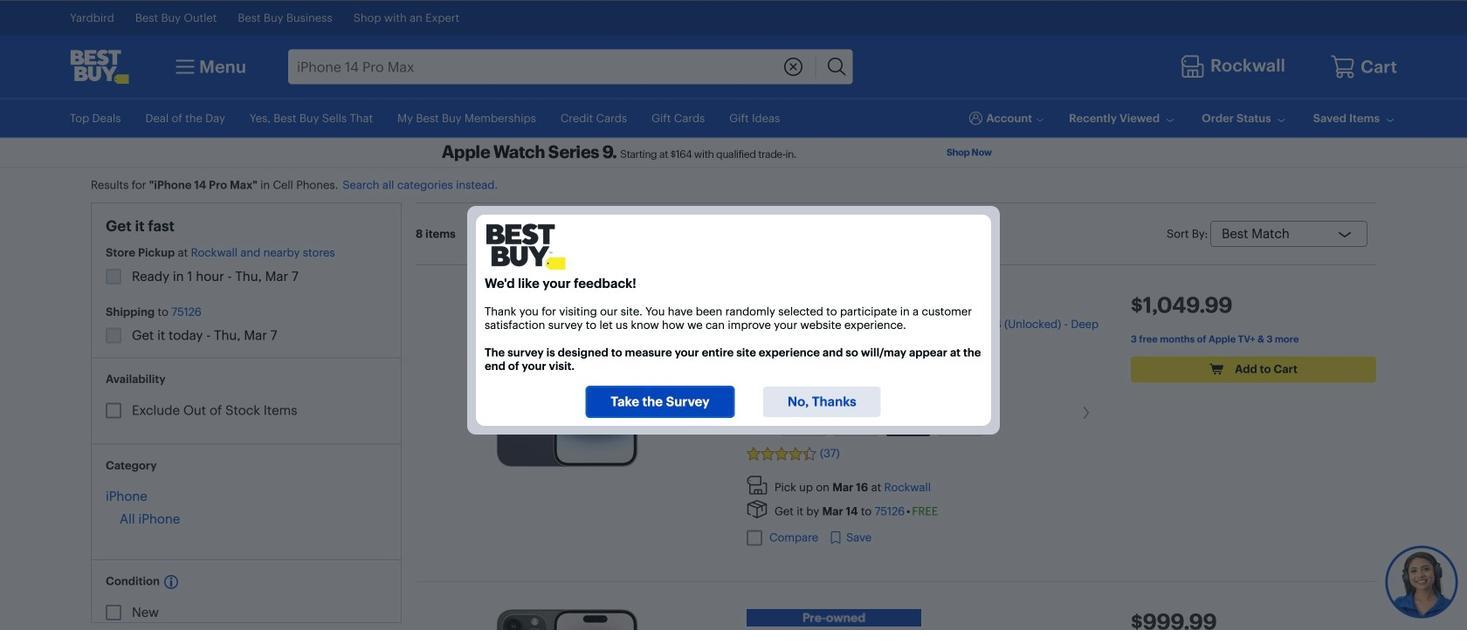 Task type: vqa. For each thing, say whether or not it's contained in the screenshot.
Apple - Pre-Owned iPhone 14 Pro Max 5G 256GB (Unlocked) - Silver - Front_Zoom image
no



Task type: describe. For each thing, give the bounding box(es) containing it.
Ready in 1 hour - Thu, Mar 7 checkbox
[[106, 269, 121, 285]]

deep purple image
[[900, 395, 918, 435]]

space black image
[[795, 395, 813, 435]]

apple - pre-owned iphone 14 pro max 5g 128gb (unlocked) - space black - front_zoom image
[[496, 610, 639, 631]]

main element
[[171, 49, 246, 84]]

utility element
[[70, 99, 1398, 138]]

Exclude Out of Stock Items checkbox
[[106, 403, 121, 419]]

gold image
[[847, 395, 865, 435]]

Type to search. Navigate forward to hear suggestions text field
[[288, 49, 779, 84]]



Task type: locate. For each thing, give the bounding box(es) containing it.
condition info image
[[164, 576, 178, 590]]

New checkbox
[[106, 606, 121, 621]]

Get it today - Thu, Mar 7 checkbox
[[106, 328, 121, 344]]

silver image
[[952, 395, 970, 435]]

bestbuy.com image
[[70, 49, 129, 84]]

bestbuy logo image
[[485, 224, 568, 271]]

dialog
[[0, 206, 1468, 631]]

apple - pre-owned iphone 14 pro max 5g 256gb (unlocked) - deep purple - front_zoom image
[[496, 293, 639, 468]]

advertisement element
[[310, 139, 1158, 167]]

None checkbox
[[747, 531, 763, 546]]

cart icon image
[[1331, 54, 1357, 80]]



